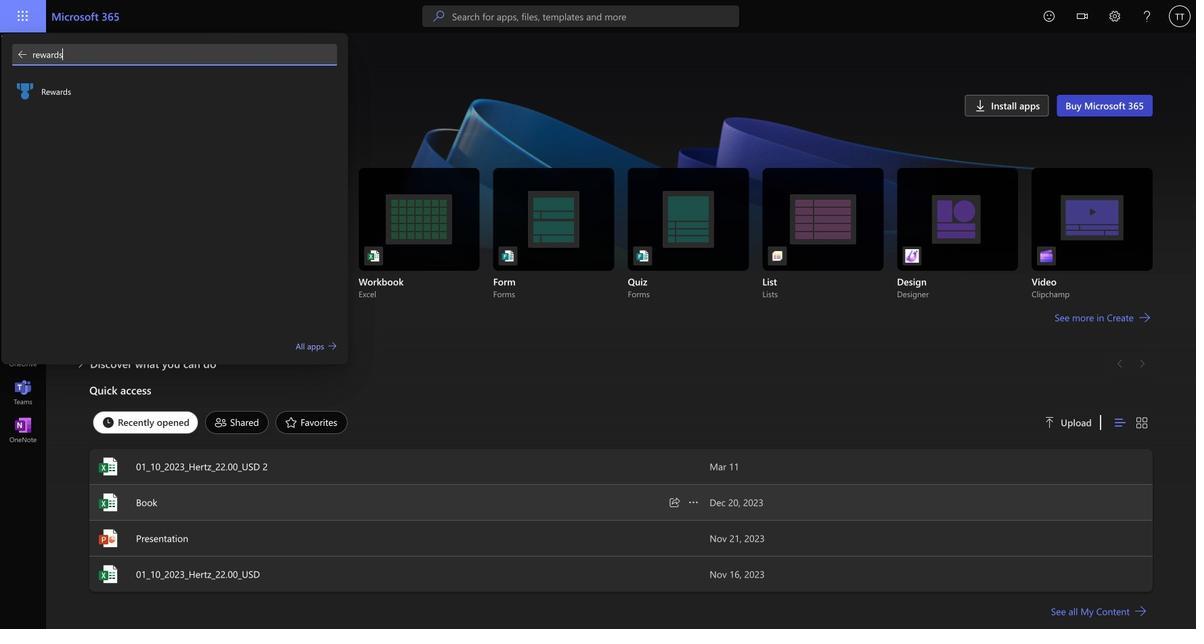 Task type: locate. For each thing, give the bounding box(es) containing it.
name book cell
[[89, 492, 710, 513]]

Find Microsoft 365 apps text field
[[33, 44, 337, 64]]

favorites element
[[276, 411, 348, 434]]

2 excel image from the top
[[98, 492, 119, 513]]

app launcher opened dialog
[[1, 33, 348, 364]]

teams image
[[16, 386, 30, 400]]

onenote image
[[16, 424, 30, 437]]

banner
[[0, 0, 1197, 35]]

excel image up "powerpoint" image
[[98, 492, 119, 513]]

2 tab from the left
[[202, 411, 272, 434]]

excel image
[[98, 456, 119, 477], [98, 492, 119, 513]]

Search box. Suggestions appear as you type. search field
[[452, 5, 739, 27]]

tab list
[[89, 408, 1029, 437]]

forms survey image
[[502, 249, 515, 263]]

search results element
[[1, 77, 348, 353]]

excel image down the recently opened 'element'
[[98, 456, 119, 477]]

tab
[[89, 411, 202, 434], [202, 411, 272, 434], [272, 411, 351, 434]]

1 excel image from the top
[[98, 456, 119, 477]]

0 vertical spatial excel image
[[98, 456, 119, 477]]

None search field
[[422, 5, 739, 27]]

navigation
[[0, 33, 46, 450]]

search box. suggestions appear as you type. element
[[12, 44, 337, 66]]

1 tab from the left
[[89, 411, 202, 434]]

application
[[0, 33, 1197, 629]]

name presentation cell
[[89, 528, 710, 549]]

powerpoint image
[[98, 528, 119, 549]]

list
[[89, 168, 1153, 299]]

1 vertical spatial excel image
[[98, 492, 119, 513]]



Task type: vqa. For each thing, say whether or not it's contained in the screenshot.
Create New ELEMENT
yes



Task type: describe. For each thing, give the bounding box(es) containing it.
excel workbook image
[[367, 249, 380, 263]]

name 01_10_2023_hertz_22.00_usd cell
[[89, 563, 710, 585]]

shared element
[[205, 411, 269, 434]]

clipchamp video image
[[1040, 249, 1054, 263]]

home image
[[16, 45, 30, 58]]

create new element
[[89, 138, 1153, 353]]

designer design image
[[906, 249, 919, 263]]

excel image for name 01_10_2023_hertz_22.00_usd 2 cell
[[98, 456, 119, 477]]

create image
[[16, 83, 30, 96]]

recently opened element
[[93, 411, 198, 434]]

designer design image
[[906, 249, 919, 263]]

3 tab from the left
[[272, 411, 351, 434]]

new quiz image
[[636, 249, 650, 263]]

tt image
[[1169, 5, 1191, 27]]

lists list image
[[771, 249, 784, 263]]

excel image for name book cell
[[98, 492, 119, 513]]

excel image
[[98, 563, 119, 585]]

name 01_10_2023_hertz_22.00_usd 2 cell
[[89, 456, 710, 477]]



